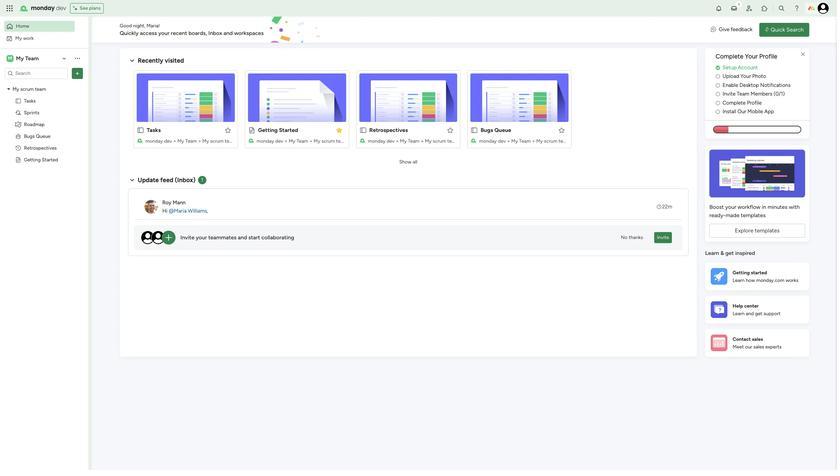 Task type: vqa. For each thing, say whether or not it's contained in the screenshot.
4 at the top left of the page
no



Task type: locate. For each thing, give the bounding box(es) containing it.
circle o image inside install our mobile app link
[[716, 109, 720, 115]]

your
[[158, 30, 170, 36], [725, 204, 736, 210], [196, 235, 207, 241]]

enable
[[723, 82, 738, 88]]

(0/1)
[[774, 91, 785, 97]]

workspace image
[[7, 55, 14, 62]]

1 circle o image from the top
[[716, 74, 720, 79]]

sales up the our
[[752, 337, 763, 343]]

add to favorites image for tasks
[[224, 127, 231, 134]]

my inside button
[[15, 35, 22, 41]]

add to favorites image
[[224, 127, 231, 134], [558, 127, 565, 134]]

your inside upload your photo link
[[740, 73, 751, 80]]

get
[[725, 250, 734, 257], [755, 311, 762, 317]]

get down center
[[755, 311, 762, 317]]

1 horizontal spatial add to favorites image
[[558, 127, 565, 134]]

2 vertical spatial circle o image
[[716, 92, 720, 97]]

1 vertical spatial circle o image
[[716, 83, 720, 88]]

1 image
[[736, 0, 742, 8]]

1 horizontal spatial tasks
[[147, 127, 161, 134]]

and inside help center learn and get support
[[746, 311, 754, 317]]

visited
[[165, 57, 184, 65]]

scrum for bugs queue
[[544, 138, 557, 144]]

home button
[[4, 21, 75, 32]]

public board image
[[15, 157, 22, 163]]

workflow
[[738, 204, 761, 210]]

2 horizontal spatial getting
[[733, 270, 750, 276]]

2 horizontal spatial your
[[725, 204, 736, 210]]

1 vertical spatial started
[[42, 157, 58, 163]]

1 horizontal spatial invite
[[657, 235, 669, 241]]

>
[[173, 138, 176, 144], [198, 138, 201, 144], [284, 138, 288, 144], [309, 138, 312, 144], [396, 138, 399, 144], [421, 138, 424, 144], [507, 138, 510, 144], [532, 138, 535, 144]]

0 vertical spatial retrospectives
[[369, 127, 408, 134]]

1 vertical spatial complete
[[723, 100, 746, 106]]

my work button
[[4, 33, 75, 44]]

started
[[751, 270, 767, 276]]

2 > from the left
[[198, 138, 201, 144]]

invite team members (0/1)
[[723, 91, 785, 97]]

show all button
[[396, 157, 420, 168]]

inbox
[[208, 30, 222, 36]]

0 horizontal spatial and
[[223, 30, 233, 36]]

check circle image
[[716, 65, 720, 70]]

0 vertical spatial and
[[223, 30, 233, 36]]

help center learn and get support
[[733, 303, 781, 317]]

5 > from the left
[[396, 138, 399, 144]]

circle o image left complete profile on the top right of the page
[[716, 101, 720, 106]]

team
[[25, 55, 39, 62], [737, 91, 749, 97], [185, 138, 197, 144], [297, 138, 308, 144], [408, 138, 420, 144], [519, 138, 531, 144]]

invite for your
[[180, 235, 194, 241]]

circle o image left install
[[716, 109, 720, 115]]

contact sales element
[[705, 330, 809, 357]]

monday
[[31, 4, 55, 12], [145, 138, 163, 144], [257, 138, 274, 144], [368, 138, 385, 144], [479, 138, 497, 144]]

monday dev > my team > my scrum team for bugs queue
[[479, 138, 570, 144]]

profile
[[759, 53, 777, 60], [747, 100, 762, 106]]

circle o image
[[716, 74, 720, 79], [716, 83, 720, 88], [716, 92, 720, 97]]

3 monday dev > my team > my scrum team from the left
[[368, 138, 458, 144]]

circle o image for complete
[[716, 101, 720, 106]]

monday.com
[[756, 278, 784, 284]]

1 horizontal spatial getting
[[258, 127, 278, 134]]

1 vertical spatial profile
[[747, 100, 762, 106]]

team
[[35, 86, 46, 92], [225, 138, 236, 144], [336, 138, 347, 144], [447, 138, 458, 144], [559, 138, 570, 144]]

invite team members (0/1) link
[[716, 90, 809, 98]]

complete for complete your profile
[[716, 53, 743, 60]]

0 vertical spatial your
[[745, 53, 758, 60]]

your left teammates
[[196, 235, 207, 241]]

1 horizontal spatial bugs queue
[[481, 127, 511, 134]]

1 vertical spatial tasks
[[147, 127, 161, 134]]

bugs queue inside quick search results list box
[[481, 127, 511, 134]]

recently
[[138, 57, 163, 65]]

and
[[223, 30, 233, 36], [238, 235, 247, 241], [746, 311, 754, 317]]

4 > from the left
[[309, 138, 312, 144]]

sales right the our
[[753, 344, 764, 350]]

1 horizontal spatial started
[[279, 127, 298, 134]]

0 horizontal spatial get
[[725, 250, 734, 257]]

1 vertical spatial your
[[725, 204, 736, 210]]

0 vertical spatial started
[[279, 127, 298, 134]]

team for retrospectives
[[447, 138, 458, 144]]

your for upload
[[740, 73, 751, 80]]

experts
[[765, 344, 782, 350]]

circle o image inside invite team members (0/1) "link"
[[716, 92, 720, 97]]

&
[[720, 250, 724, 257]]

1 horizontal spatial queue
[[494, 127, 511, 134]]

your down maria!
[[158, 30, 170, 36]]

my
[[15, 35, 22, 41], [16, 55, 24, 62], [12, 86, 19, 92], [177, 138, 184, 144], [202, 138, 209, 144], [289, 138, 295, 144], [314, 138, 320, 144], [400, 138, 407, 144], [425, 138, 432, 144], [511, 138, 518, 144], [536, 138, 543, 144]]

dev for getting started
[[275, 138, 283, 144]]

and left start
[[238, 235, 247, 241]]

monday dev > my team > my scrum team
[[145, 138, 236, 144], [257, 138, 347, 144], [368, 138, 458, 144], [479, 138, 570, 144]]

0 horizontal spatial tasks
[[24, 98, 36, 104]]

photo
[[752, 73, 766, 80]]

complete up install
[[723, 100, 746, 106]]

enable desktop notifications
[[723, 82, 791, 88]]

circle o image inside complete profile link
[[716, 101, 720, 106]]

your down account
[[740, 73, 751, 80]]

bugs inside quick search results list box
[[481, 127, 493, 134]]

and down center
[[746, 311, 754, 317]]

teammates
[[208, 235, 236, 241]]

plans
[[89, 5, 101, 11]]

0 horizontal spatial invite
[[180, 235, 194, 241]]

and right inbox at the top left of page
[[223, 30, 233, 36]]

contact sales meet our sales experts
[[733, 337, 782, 350]]

monday dev > my team > my scrum team for retrospectives
[[368, 138, 458, 144]]

1 monday dev > my team > my scrum team from the left
[[145, 138, 236, 144]]

templates down workflow
[[741, 212, 766, 219]]

workspaces
[[234, 30, 264, 36]]

circle o image
[[716, 101, 720, 106], [716, 109, 720, 115]]

in
[[762, 204, 766, 210]]

profile up setup account link
[[759, 53, 777, 60]]

dev for retrospectives
[[387, 138, 395, 144]]

recently visited
[[138, 57, 184, 65]]

no thanks button
[[618, 232, 646, 244]]

monday for tasks
[[145, 138, 163, 144]]

0 horizontal spatial add to favorites image
[[224, 127, 231, 134]]

team for bugs queue
[[519, 138, 531, 144]]

learn left how
[[733, 278, 745, 284]]

complete profile link
[[716, 99, 809, 107]]

2 monday dev > my team > my scrum team from the left
[[257, 138, 347, 144]]

1 vertical spatial and
[[238, 235, 247, 241]]

started inside quick search results list box
[[279, 127, 298, 134]]

1 add to favorites image from the left
[[224, 127, 231, 134]]

your inside boost your workflow in minutes with ready-made templates
[[725, 204, 736, 210]]

complete up setup at the right
[[716, 53, 743, 60]]

my team
[[16, 55, 39, 62]]

explore
[[735, 227, 753, 234]]

night,
[[133, 23, 145, 29]]

maria williams image
[[818, 3, 829, 14]]

team for tasks
[[225, 138, 236, 144]]

0 horizontal spatial retrospectives
[[24, 145, 57, 151]]

2 vertical spatial learn
[[733, 311, 745, 317]]

complete
[[716, 53, 743, 60], [723, 100, 746, 106]]

getting started
[[258, 127, 298, 134], [24, 157, 58, 163]]

maria!
[[147, 23, 160, 29]]

0 horizontal spatial your
[[158, 30, 170, 36]]

0 horizontal spatial getting
[[24, 157, 41, 163]]

meet
[[733, 344, 744, 350]]

8 > from the left
[[532, 138, 535, 144]]

monday for getting started
[[257, 138, 274, 144]]

learn inside help center learn and get support
[[733, 311, 745, 317]]

apps image
[[761, 5, 768, 12]]

public board image for add to favorites icon for tasks
[[137, 127, 144, 134]]

public board image
[[15, 98, 22, 104], [137, 127, 144, 134], [248, 127, 256, 134], [359, 127, 367, 134], [471, 127, 478, 134]]

circle o image inside "enable desktop notifications" link
[[716, 83, 720, 88]]

2 horizontal spatial invite
[[723, 91, 736, 97]]

1 vertical spatial getting
[[24, 157, 41, 163]]

bugs queue
[[481, 127, 511, 134], [24, 133, 50, 139]]

quick search
[[771, 26, 804, 33]]

profile down invite team members (0/1)
[[747, 100, 762, 106]]

get right &
[[725, 250, 734, 257]]

0 vertical spatial circle o image
[[716, 101, 720, 106]]

list box
[[0, 82, 88, 259]]

members
[[751, 91, 772, 97]]

monday for bugs queue
[[479, 138, 497, 144]]

team for retrospectives
[[408, 138, 420, 144]]

templates inside button
[[755, 227, 780, 234]]

public board image for remove from favorites image
[[248, 127, 256, 134]]

2 horizontal spatial and
[[746, 311, 754, 317]]

2 add to favorites image from the left
[[558, 127, 565, 134]]

1 vertical spatial your
[[740, 73, 751, 80]]

notifications image
[[715, 5, 722, 12]]

getting inside quick search results list box
[[258, 127, 278, 134]]

upload
[[723, 73, 739, 80]]

1 vertical spatial get
[[755, 311, 762, 317]]

1 horizontal spatial getting started
[[258, 127, 298, 134]]

add to favorites image
[[447, 127, 454, 134]]

1 vertical spatial getting started
[[24, 157, 58, 163]]

invite
[[723, 91, 736, 97], [180, 235, 194, 241], [657, 235, 669, 241]]

0 vertical spatial templates
[[741, 212, 766, 219]]

queue
[[494, 127, 511, 134], [36, 133, 50, 139]]

templates right explore
[[755, 227, 780, 234]]

circle o image inside upload your photo link
[[716, 74, 720, 79]]

v2 bolt switch image
[[765, 26, 769, 33]]

1 horizontal spatial bugs
[[481, 127, 493, 134]]

collaborating
[[261, 235, 294, 241]]

3 circle o image from the top
[[716, 92, 720, 97]]

0 vertical spatial complete
[[716, 53, 743, 60]]

2 circle o image from the top
[[716, 83, 720, 88]]

2 circle o image from the top
[[716, 109, 720, 115]]

roy
[[162, 200, 171, 206]]

sales
[[752, 337, 763, 343], [753, 344, 764, 350]]

your up account
[[745, 53, 758, 60]]

caret down image
[[7, 87, 10, 92]]

1 vertical spatial circle o image
[[716, 109, 720, 115]]

1 horizontal spatial retrospectives
[[369, 127, 408, 134]]

complete profile
[[723, 100, 762, 106]]

1 vertical spatial sales
[[753, 344, 764, 350]]

1 horizontal spatial get
[[755, 311, 762, 317]]

dev for tasks
[[164, 138, 172, 144]]

0 vertical spatial your
[[158, 30, 170, 36]]

2 vertical spatial getting
[[733, 270, 750, 276]]

getting started inside quick search results list box
[[258, 127, 298, 134]]

invite inside "link"
[[723, 91, 736, 97]]

circle o image for invite
[[716, 92, 720, 97]]

Search in workspace field
[[15, 69, 58, 77]]

2 vertical spatial and
[[746, 311, 754, 317]]

tasks inside quick search results list box
[[147, 127, 161, 134]]

1 vertical spatial learn
[[733, 278, 745, 284]]

search everything image
[[778, 5, 785, 12]]

learn left &
[[705, 250, 719, 257]]

4 monday dev > my team > my scrum team from the left
[[479, 138, 570, 144]]

scrum for tasks
[[210, 138, 224, 144]]

0 vertical spatial getting
[[258, 127, 278, 134]]

learn inside getting started learn how monday.com works
[[733, 278, 745, 284]]

close recently visited image
[[128, 57, 136, 65]]

0 vertical spatial circle o image
[[716, 74, 720, 79]]

1 > from the left
[[173, 138, 176, 144]]

boost your workflow in minutes with ready-made templates
[[709, 204, 800, 219]]

1 horizontal spatial your
[[196, 235, 207, 241]]

dev
[[56, 4, 66, 12], [164, 138, 172, 144], [275, 138, 283, 144], [387, 138, 395, 144], [498, 138, 506, 144]]

2 vertical spatial your
[[196, 235, 207, 241]]

0 vertical spatial get
[[725, 250, 734, 257]]

1 horizontal spatial and
[[238, 235, 247, 241]]

0 horizontal spatial getting started
[[24, 157, 58, 163]]

explore templates button
[[709, 224, 805, 238]]

getting started element
[[705, 263, 809, 291]]

help image
[[793, 5, 800, 12]]

remove from favorites image
[[336, 127, 343, 134]]

option
[[0, 83, 88, 84]]

install our mobile app
[[723, 109, 774, 115]]

1 vertical spatial templates
[[755, 227, 780, 234]]

workspace options image
[[74, 55, 81, 62]]

quick search button
[[759, 23, 809, 37]]

retrospectives
[[369, 127, 408, 134], [24, 145, 57, 151]]

learn for help
[[733, 311, 745, 317]]

templates
[[741, 212, 766, 219], [755, 227, 780, 234]]

0 vertical spatial getting started
[[258, 127, 298, 134]]

your up made
[[725, 204, 736, 210]]

dapulse x slim image
[[799, 50, 807, 59]]

retrospectives inside quick search results list box
[[369, 127, 408, 134]]

learn down help
[[733, 311, 745, 317]]

learn
[[705, 250, 719, 257], [733, 278, 745, 284], [733, 311, 745, 317]]

1 circle o image from the top
[[716, 101, 720, 106]]



Task type: describe. For each thing, give the bounding box(es) containing it.
all
[[413, 159, 417, 165]]

roadmap
[[24, 122, 45, 127]]

options image
[[74, 70, 81, 77]]

give feedback
[[719, 26, 752, 33]]

see plans
[[80, 5, 101, 11]]

app
[[764, 109, 774, 115]]

close update feed (inbox) image
[[128, 176, 136, 185]]

access
[[140, 30, 157, 36]]

notifications
[[760, 82, 791, 88]]

search
[[787, 26, 804, 33]]

0 horizontal spatial bugs queue
[[24, 133, 50, 139]]

setup
[[723, 64, 737, 71]]

getting inside getting started learn how monday.com works
[[733, 270, 750, 276]]

upload your photo link
[[716, 73, 809, 80]]

with
[[789, 204, 800, 210]]

enable desktop notifications link
[[716, 81, 809, 89]]

select product image
[[6, 5, 13, 12]]

minutes
[[768, 204, 788, 210]]

invite members image
[[746, 5, 753, 12]]

(inbox)
[[175, 177, 196, 184]]

good
[[120, 23, 132, 29]]

no
[[621, 235, 628, 241]]

public board image for add to favorites icon corresponding to bugs queue
[[471, 127, 478, 134]]

0 vertical spatial learn
[[705, 250, 719, 257]]

invite for team
[[723, 91, 736, 97]]

team inside "link"
[[737, 91, 749, 97]]

and for invite
[[238, 235, 247, 241]]

m
[[8, 55, 12, 61]]

scrum for retrospectives
[[433, 138, 446, 144]]

mobile
[[747, 109, 763, 115]]

learn for getting
[[733, 278, 745, 284]]

complete for complete profile
[[723, 100, 746, 106]]

workspace selection element
[[7, 54, 40, 63]]

0 vertical spatial sales
[[752, 337, 763, 343]]

inbox image
[[731, 5, 738, 12]]

queue inside quick search results list box
[[494, 127, 511, 134]]

home
[[16, 23, 29, 29]]

explore templates
[[735, 227, 780, 234]]

good night, maria! quickly access your recent boards, inbox and workspaces
[[120, 23, 264, 36]]

install
[[723, 109, 736, 115]]

public board image for add to favorites image
[[359, 127, 367, 134]]

list box containing my scrum team
[[0, 82, 88, 259]]

monday for retrospectives
[[368, 138, 385, 144]]

learn & get inspired
[[705, 250, 755, 257]]

invite inside button
[[657, 235, 669, 241]]

and for help
[[746, 311, 754, 317]]

0 horizontal spatial queue
[[36, 133, 50, 139]]

monday dev
[[31, 4, 66, 12]]

add to favorites image for bugs queue
[[558, 127, 565, 134]]

circle o image for enable
[[716, 83, 720, 88]]

circle o image for upload
[[716, 74, 720, 79]]

1 vertical spatial retrospectives
[[24, 145, 57, 151]]

your for complete
[[745, 53, 758, 60]]

your for boost your workflow in minutes with ready-made templates
[[725, 204, 736, 210]]

0 vertical spatial profile
[[759, 53, 777, 60]]

monday dev > my team > my scrum team for getting started
[[257, 138, 347, 144]]

feedback
[[731, 26, 752, 33]]

quick
[[771, 26, 785, 33]]

1
[[201, 177, 203, 183]]

setup account link
[[716, 64, 809, 72]]

roy mann image
[[144, 200, 158, 214]]

boost
[[709, 204, 724, 210]]

circle o image for install
[[716, 109, 720, 115]]

made
[[726, 212, 739, 219]]

ready-
[[709, 212, 726, 219]]

scrum for getting started
[[321, 138, 335, 144]]

0 horizontal spatial bugs
[[24, 133, 35, 139]]

update
[[138, 177, 159, 184]]

sprints
[[24, 110, 39, 116]]

help center element
[[705, 296, 809, 324]]

account
[[738, 64, 758, 71]]

no thanks
[[621, 235, 643, 241]]

inspired
[[735, 250, 755, 257]]

and inside the good night, maria! quickly access your recent boards, inbox and workspaces
[[223, 30, 233, 36]]

our
[[745, 344, 752, 350]]

see plans button
[[70, 3, 104, 14]]

templates image image
[[711, 150, 803, 198]]

start
[[248, 235, 260, 241]]

quickly
[[120, 30, 139, 36]]

your for invite your teammates and start collaborating
[[196, 235, 207, 241]]

3 > from the left
[[284, 138, 288, 144]]

0 vertical spatial tasks
[[24, 98, 36, 104]]

contact
[[733, 337, 751, 343]]

roy mann
[[162, 200, 186, 206]]

my inside workspace selection element
[[16, 55, 24, 62]]

team for getting started
[[336, 138, 347, 144]]

help
[[733, 303, 743, 309]]

templates inside boost your workflow in minutes with ready-made templates
[[741, 212, 766, 219]]

invite button
[[654, 232, 672, 244]]

desktop
[[740, 82, 759, 88]]

complete your profile
[[716, 53, 777, 60]]

monday dev > my team > my scrum team for tasks
[[145, 138, 236, 144]]

upload your photo
[[723, 73, 766, 80]]

how
[[746, 278, 755, 284]]

invite your teammates and start collaborating
[[180, 235, 294, 241]]

your inside the good night, maria! quickly access your recent boards, inbox and workspaces
[[158, 30, 170, 36]]

7 > from the left
[[507, 138, 510, 144]]

team for getting started
[[297, 138, 308, 144]]

get inside help center learn and get support
[[755, 311, 762, 317]]

update feed (inbox)
[[138, 177, 196, 184]]

work
[[23, 35, 34, 41]]

mann
[[173, 200, 186, 206]]

show
[[399, 159, 412, 165]]

team for tasks
[[185, 138, 197, 144]]

0 horizontal spatial started
[[42, 157, 58, 163]]

support
[[764, 311, 781, 317]]

works
[[786, 278, 798, 284]]

dev for bugs queue
[[498, 138, 506, 144]]

team inside workspace selection element
[[25, 55, 39, 62]]

center
[[744, 303, 759, 309]]

install our mobile app link
[[716, 108, 809, 116]]

22m
[[662, 204, 672, 210]]

quick search results list box
[[128, 65, 689, 157]]

our
[[738, 109, 746, 115]]

v2 user feedback image
[[711, 26, 716, 34]]

boards,
[[189, 30, 207, 36]]

my work
[[15, 35, 34, 41]]

team for bugs queue
[[559, 138, 570, 144]]

recent
[[171, 30, 187, 36]]

6 > from the left
[[421, 138, 424, 144]]

getting started learn how monday.com works
[[733, 270, 798, 284]]

show all
[[399, 159, 417, 165]]

setup account
[[723, 64, 758, 71]]

feed
[[160, 177, 173, 184]]

give
[[719, 26, 730, 33]]



